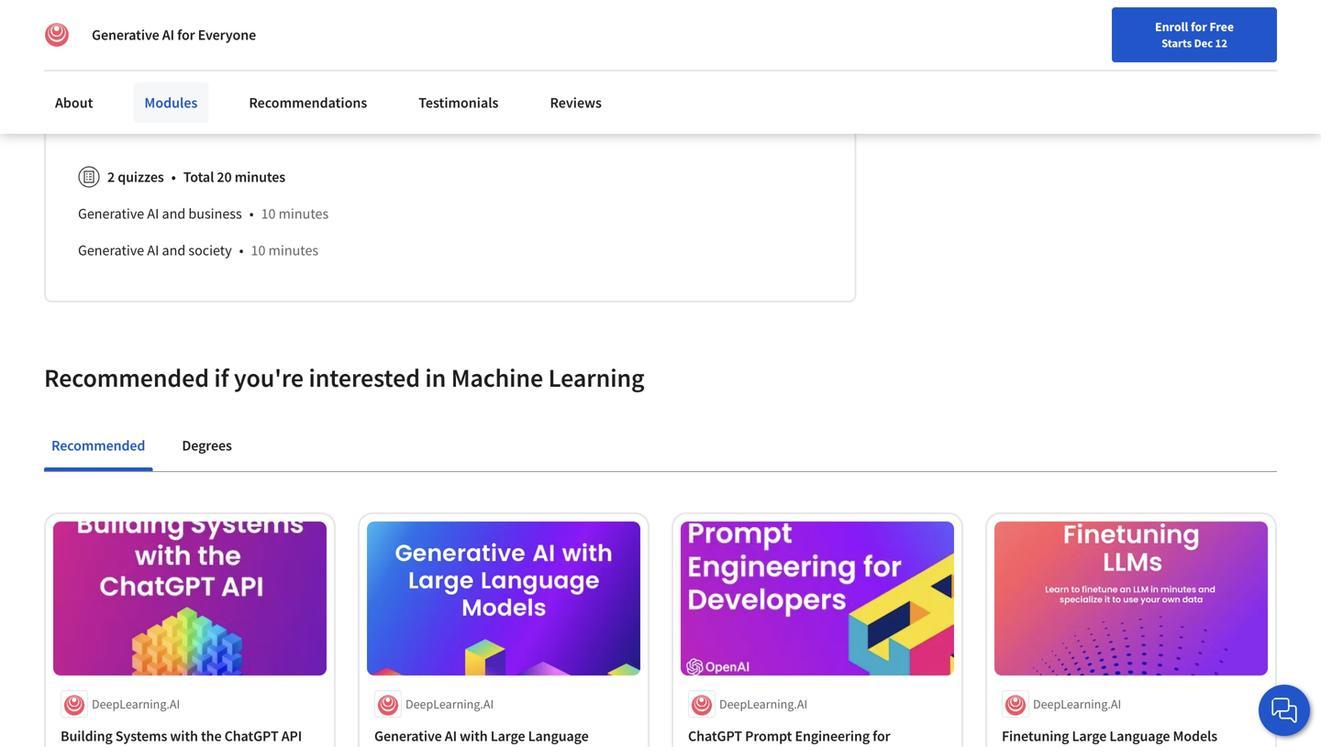 Task type: describe. For each thing, give the bounding box(es) containing it.
• right the learners
[[382, 117, 387, 135]]

minutes down • total 20 minutes
[[279, 205, 329, 223]]

about link
[[44, 83, 104, 123]]

business
[[189, 205, 242, 223]]

(optional) opportunity to mentor other learners • 5 minutes
[[78, 117, 455, 135]]

10 for business
[[261, 205, 276, 223]]

12
[[1216, 36, 1228, 50]]

api
[[281, 728, 302, 746]]

reviews link
[[539, 83, 613, 123]]

engineering
[[795, 728, 870, 746]]

everyone
[[198, 26, 256, 44]]

about
[[55, 94, 93, 112]]

• left the total at top left
[[171, 168, 176, 187]]

finetuning large language models link
[[1002, 726, 1261, 748]]

minutes down testimonials
[[405, 117, 455, 135]]

generative for generative ai for everyone
[[92, 26, 159, 44]]

models
[[1173, 728, 1218, 746]]

acknowledgments
[[78, 80, 191, 98]]

deeplearning.ai for ai
[[406, 696, 494, 713]]

you're
[[234, 362, 304, 394]]

modules
[[144, 94, 198, 112]]

0 horizontal spatial for
[[177, 26, 195, 44]]

generative for generative ai and business • 10 minutes
[[78, 205, 144, 223]]

and for business
[[162, 205, 186, 223]]

machine
[[451, 362, 543, 394]]

2 large from the left
[[1072, 728, 1107, 746]]

and for society
[[162, 242, 186, 260]]

deeplearning.ai for large
[[1033, 696, 1122, 713]]

in
[[425, 362, 446, 394]]

testimonials
[[419, 94, 499, 112]]

mentor
[[237, 117, 281, 135]]

recommendations link
[[238, 83, 378, 123]]

with for large
[[460, 728, 488, 746]]

chatgpt inside chatgpt prompt engineering for
[[688, 728, 742, 746]]

deeplearning.ai for systems
[[92, 696, 180, 713]]

generative for generative ai and society • 10 minutes
[[78, 242, 144, 260]]

modules link
[[133, 83, 209, 123]]

ai for everyone
[[162, 26, 174, 44]]

recommendation tabs tab list
[[44, 424, 1278, 472]]

• total 20 minutes
[[171, 168, 286, 187]]

degrees button
[[175, 424, 239, 468]]

reviews
[[550, 94, 602, 112]]

society
[[189, 242, 232, 260]]

for inside chatgpt prompt engineering for
[[873, 728, 891, 746]]

building
[[61, 728, 113, 746]]

interested
[[309, 362, 420, 394]]

chatgpt prompt engineering for link
[[688, 726, 947, 748]]

• right business
[[249, 205, 254, 223]]

ai for society
[[147, 242, 159, 260]]

coursera image
[[22, 15, 139, 44]]

generative ai and business • 10 minutes
[[78, 205, 329, 223]]

testimonials link
[[408, 83, 510, 123]]

minutes right 20
[[235, 168, 286, 187]]

learners
[[322, 117, 375, 135]]

5 minutes
[[223, 43, 284, 62]]

to
[[222, 117, 234, 135]]



Task type: vqa. For each thing, say whether or not it's contained in the screenshot.
MATTER,
no



Task type: locate. For each thing, give the bounding box(es) containing it.
1 horizontal spatial for
[[873, 728, 891, 746]]

0 horizontal spatial language
[[528, 728, 589, 746]]

generative
[[92, 26, 159, 44], [78, 205, 144, 223], [78, 242, 144, 260], [374, 728, 442, 746]]

1 vertical spatial recommended
[[51, 437, 145, 455]]

5 up minute
[[223, 43, 231, 62]]

0 horizontal spatial 5
[[223, 43, 231, 62]]

menu item
[[990, 18, 1108, 78]]

and left business
[[162, 205, 186, 223]]

2 with from the left
[[460, 728, 488, 746]]

recommended
[[44, 362, 209, 394], [51, 437, 145, 455]]

with inside generative ai with large language
[[460, 728, 488, 746]]

ai
[[162, 26, 174, 44], [147, 205, 159, 223], [147, 242, 159, 260], [445, 728, 457, 746]]

2 language from the left
[[1110, 728, 1171, 746]]

acknowledgments • 1 minute
[[78, 80, 265, 98]]

the
[[201, 728, 222, 746]]

0 vertical spatial and
[[162, 205, 186, 223]]

1 vertical spatial 5
[[394, 117, 402, 135]]

for left everyone
[[177, 26, 195, 44]]

and
[[162, 205, 186, 223], [162, 242, 186, 260]]

10 right business
[[261, 205, 276, 223]]

• right society
[[239, 242, 244, 260]]

2 and from the top
[[162, 242, 186, 260]]

generative ai with large language
[[374, 728, 589, 748]]

1 deeplearning.ai from the left
[[92, 696, 180, 713]]

large inside generative ai with large language
[[491, 728, 525, 746]]

2 deeplearning.ai from the left
[[406, 696, 494, 713]]

large
[[491, 728, 525, 746], [1072, 728, 1107, 746]]

deeplearning.ai
[[92, 696, 180, 713], [406, 696, 494, 713], [720, 696, 808, 713], [1033, 696, 1122, 713]]

minutes right society
[[269, 242, 319, 260]]

•
[[199, 80, 203, 98], [382, 117, 387, 135], [171, 168, 176, 187], [249, 205, 254, 223], [239, 242, 244, 260]]

10
[[261, 205, 276, 223], [251, 242, 266, 260]]

minute
[[221, 80, 265, 98]]

deeplearning.ai up prompt
[[720, 696, 808, 713]]

10 for society
[[251, 242, 266, 260]]

recommendations
[[249, 94, 367, 112]]

0 vertical spatial 5
[[223, 43, 231, 62]]

1
[[211, 80, 218, 98]]

chatgpt left prompt
[[688, 728, 742, 746]]

2
[[107, 168, 115, 187]]

recommended button
[[44, 424, 153, 468]]

other
[[284, 117, 319, 135]]

deeplearning.ai for prompt
[[720, 696, 808, 713]]

and left society
[[162, 242, 186, 260]]

1 with from the left
[[170, 728, 198, 746]]

building systems with the chatgpt api
[[61, 728, 302, 746]]

for inside enroll for free starts dec 12
[[1191, 18, 1207, 35]]

chatgpt left "api"
[[224, 728, 279, 746]]

ai for business
[[147, 205, 159, 223]]

chatgpt prompt engineering for
[[688, 728, 891, 748]]

recommended if you're interested in machine learning
[[44, 362, 645, 394]]

3 deeplearning.ai from the left
[[720, 696, 808, 713]]

with for the
[[170, 728, 198, 746]]

deeplearning.ai up the finetuning large language models
[[1033, 696, 1122, 713]]

building systems with the chatgpt api link
[[61, 726, 319, 748]]

ai inside generative ai with large language
[[445, 728, 457, 746]]

10 right society
[[251, 242, 266, 260]]

• left 1 in the left of the page
[[199, 80, 203, 98]]

2 horizontal spatial for
[[1191, 18, 1207, 35]]

generative ai with large language link
[[374, 726, 633, 748]]

1 vertical spatial and
[[162, 242, 186, 260]]

prompt
[[745, 728, 792, 746]]

generative ai and society • 10 minutes
[[78, 242, 319, 260]]

1 horizontal spatial 5
[[394, 117, 402, 135]]

opportunity
[[143, 117, 219, 135]]

1 horizontal spatial with
[[460, 728, 488, 746]]

recommended for recommended
[[51, 437, 145, 455]]

0 horizontal spatial large
[[491, 728, 525, 746]]

language inside generative ai with large language
[[528, 728, 589, 746]]

20
[[217, 168, 232, 187]]

1 horizontal spatial chatgpt
[[688, 728, 742, 746]]

1 horizontal spatial large
[[1072, 728, 1107, 746]]

0 vertical spatial recommended
[[44, 362, 209, 394]]

enroll
[[1155, 18, 1189, 35]]

enroll for free starts dec 12
[[1155, 18, 1234, 50]]

finetuning
[[1002, 728, 1070, 746]]

chatgpt
[[224, 728, 279, 746], [688, 728, 742, 746]]

0 horizontal spatial chatgpt
[[224, 728, 279, 746]]

recommended for recommended if you're interested in machine learning
[[44, 362, 209, 394]]

for
[[1191, 18, 1207, 35], [177, 26, 195, 44], [873, 728, 891, 746]]

5 right the learners
[[394, 117, 402, 135]]

free
[[1210, 18, 1234, 35]]

quizzes
[[118, 168, 164, 187]]

with
[[170, 728, 198, 746], [460, 728, 488, 746]]

0 horizontal spatial with
[[170, 728, 198, 746]]

4 deeplearning.ai from the left
[[1033, 696, 1122, 713]]

for right engineering
[[873, 728, 891, 746]]

1 and from the top
[[162, 205, 186, 223]]

recommended inside button
[[51, 437, 145, 455]]

deeplearning.ai up generative ai with large language
[[406, 696, 494, 713]]

generative inside generative ai with large language
[[374, 728, 442, 746]]

finetuning large language models
[[1002, 728, 1218, 746]]

5
[[223, 43, 231, 62], [394, 117, 402, 135]]

minutes
[[234, 43, 284, 62], [405, 117, 455, 135], [235, 168, 286, 187], [279, 205, 329, 223], [269, 242, 319, 260]]

deeplearning.ai image
[[44, 22, 70, 48]]

1 chatgpt from the left
[[224, 728, 279, 746]]

1 large from the left
[[491, 728, 525, 746]]

1 vertical spatial 10
[[251, 242, 266, 260]]

minutes up minute
[[234, 43, 284, 62]]

1 horizontal spatial language
[[1110, 728, 1171, 746]]

starts
[[1162, 36, 1192, 50]]

chat with us image
[[1270, 697, 1300, 726]]

learning
[[548, 362, 645, 394]]

language
[[528, 728, 589, 746], [1110, 728, 1171, 746]]

systems
[[115, 728, 167, 746]]

total
[[183, 168, 214, 187]]

deeplearning.ai up systems
[[92, 696, 180, 713]]

0 vertical spatial 10
[[261, 205, 276, 223]]

dec
[[1195, 36, 1213, 50]]

hide info about module content region
[[78, 0, 823, 276]]

if
[[214, 362, 229, 394]]

2 chatgpt from the left
[[688, 728, 742, 746]]

2 quizzes
[[107, 168, 164, 187]]

(optional)
[[78, 117, 140, 135]]

ai for large
[[445, 728, 457, 746]]

generative for generative ai with large language
[[374, 728, 442, 746]]

generative ai for everyone
[[92, 26, 256, 44]]

for up the dec
[[1191, 18, 1207, 35]]

degrees
[[182, 437, 232, 455]]

1 language from the left
[[528, 728, 589, 746]]



